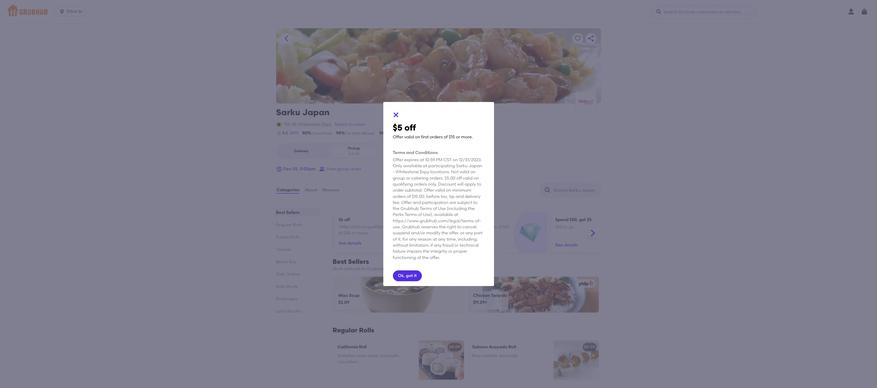 Task type: vqa. For each thing, say whether or not it's contained in the screenshot.
THE "SIDE"
yes



Task type: locate. For each thing, give the bounding box(es) containing it.
svg image
[[861, 8, 869, 15], [392, 111, 400, 119]]

2 horizontal spatial see details button
[[556, 240, 578, 251]]

more. right $40
[[357, 231, 369, 236]]

rolls down best sellers tab
[[293, 223, 302, 228]]

expy inside the terms and conditions offer expires at 10:59 pm cst on 12/31/2023. only available at participating sarku japan - whitestone expy locations. not valid on group or catering orders. $5.00 off valid on qualifying orders only. discount will apply to order subtotal. offer valid on minimum orders of $15.00, before tax, tip and delivery fee. offer and participation are subject to the grubhub terms of use (including the perks terms of use), available at https://www.grubhub.com/legal/terms-of- use. grubhub reserves the right to cancel, suspend and/or modify the offer, or any part of it, for any reason at any time, including, without limitation, if any fraud or technical failure impairs the integrity or proper functioning of the offer.
[[420, 170, 430, 175]]

delivery right time
[[361, 131, 375, 135]]

food
[[323, 131, 331, 135]]

sarku japan
[[276, 107, 330, 117]]

1 horizontal spatial delivery
[[465, 194, 481, 199]]

see details button
[[339, 238, 362, 249], [447, 238, 470, 249], [556, 240, 578, 251]]

0 vertical spatial first
[[421, 135, 429, 140]]

kids meals tab
[[276, 284, 318, 290]]

rolls right the 'fusion'
[[290, 235, 300, 240]]

qualifying up the subtotal.
[[393, 182, 413, 187]]

or right $40
[[352, 231, 356, 236]]

see down $50 at the bottom
[[556, 243, 563, 248]]

0 horizontal spatial sellers
[[286, 210, 300, 215]]

0 vertical spatial regular
[[276, 223, 292, 228]]

1 horizontal spatial svg image
[[276, 166, 282, 172]]

terms up only
[[393, 150, 405, 155]]

offer up offer,
[[447, 225, 458, 230]]

rolls for regular rolls 'tab'
[[293, 223, 302, 228]]

salmon,
[[482, 353, 499, 358]]

1 promo image from the left
[[411, 222, 433, 244]]

suspend
[[393, 231, 410, 236]]

see details down go
[[556, 243, 578, 248]]

search icon image
[[544, 187, 551, 194]]

sellers up ordered
[[348, 258, 369, 266]]

more.
[[461, 135, 473, 140], [357, 231, 369, 236], [452, 231, 464, 236]]

offer up $40
[[339, 225, 349, 230]]

0 vertical spatial group
[[337, 166, 350, 172]]

see details for offer valid on first orders of $15 or more.
[[447, 241, 470, 246]]

teriyaki right chicken
[[491, 293, 507, 298]]

details up proper
[[456, 241, 470, 246]]

apply
[[465, 182, 476, 187]]

integrity
[[431, 249, 448, 254]]

0 vertical spatial svg image
[[861, 8, 869, 15]]

option group
[[276, 144, 380, 159]]

1 vertical spatial sarku
[[456, 164, 468, 169]]

use
[[438, 206, 446, 211]]

whitestone up 90
[[298, 122, 321, 127]]

1 vertical spatial whitestone
[[396, 170, 419, 175]]

it
[[414, 273, 417, 278]]

$5
[[393, 123, 403, 133], [447, 217, 452, 223], [587, 217, 592, 223]]

the left offer.
[[422, 255, 429, 260]]

0 horizontal spatial qualifying
[[367, 225, 387, 230]]

see details button down go
[[556, 240, 578, 251]]

promo image for offer valid on qualifying orders of $40 or more.
[[411, 222, 433, 244]]

roll up crab
[[359, 345, 367, 350]]

salmon avocado roll
[[473, 345, 516, 350]]

to inside the spend $50, get $5 $50 to go
[[564, 225, 568, 230]]

at down 10:59
[[423, 164, 428, 169]]

0 horizontal spatial promo image
[[411, 222, 433, 244]]

1 vertical spatial first
[[476, 225, 483, 230]]

best inside best sellers most ordered on grubhub
[[333, 258, 347, 266]]

sushi burrito tab
[[276, 308, 318, 315]]

more. for offer valid on first orders of $15 or more.
[[452, 231, 464, 236]]

best inside best sellers tab
[[276, 210, 285, 215]]

see details
[[339, 241, 362, 246], [447, 241, 470, 246], [556, 243, 578, 248]]

whitestone inside button
[[298, 122, 321, 127]]

rolls up california roll
[[359, 327, 375, 334]]

sushi burrito
[[276, 309, 301, 314]]

1 horizontal spatial roll
[[509, 345, 516, 350]]

and
[[406, 150, 415, 155], [456, 194, 464, 199], [413, 200, 421, 205]]

1 horizontal spatial regular
[[333, 327, 358, 334]]

qualifying inside $6 off offer valid on qualifying orders of $40 or more.
[[367, 225, 387, 230]]

grubhub up and/or
[[402, 225, 420, 230]]

regular up the 'fusion'
[[276, 223, 292, 228]]

sarku up not on the top right of the page
[[456, 164, 468, 169]]

$5 off offer valid on first orders of $15 or more.
[[393, 123, 473, 140], [447, 217, 509, 236]]

1 vertical spatial available
[[434, 212, 453, 218]]

sellers inside best sellers most ordered on grubhub
[[348, 258, 369, 266]]

any right for
[[409, 237, 417, 242]]

cst
[[444, 157, 452, 163]]

best sellers tab
[[276, 210, 318, 216]]

japan up 133-38 whitestone expy
[[303, 107, 330, 117]]

0 vertical spatial sellers
[[286, 210, 300, 215]]

$5 up right
[[447, 217, 452, 223]]

to right subject
[[474, 200, 478, 205]]

valid
[[404, 135, 414, 140], [460, 170, 470, 175], [463, 176, 473, 181], [435, 188, 445, 193], [350, 225, 360, 230], [459, 225, 468, 230]]

got
[[406, 273, 413, 278]]

sarku inside the terms and conditions offer expires at 10:59 pm cst on 12/31/2023. only available at participating sarku japan - whitestone expy locations. not valid on group or catering orders. $5.00 off valid on qualifying orders only. discount will apply to order subtotal. offer valid on minimum orders of $15.00, before tax, tip and delivery fee. offer and participation are subject to the grubhub terms of use (including the perks terms of use), available at https://www.grubhub.com/legal/terms-of- use. grubhub reserves the right to cancel, suspend and/or modify the offer, or any part of it, for any reason at any time, including, without limitation, if any fraud or technical failure impairs the integrity or proper functioning of the offer.
[[456, 164, 468, 169]]

1 vertical spatial group
[[393, 176, 405, 181]]

of right cancel,
[[498, 225, 502, 230]]

group down -
[[393, 176, 405, 181]]

subject
[[458, 200, 473, 205]]

bento box
[[276, 260, 297, 265]]

star icon image
[[276, 130, 282, 136]]

0 vertical spatial rolls
[[293, 223, 302, 228]]

offer.
[[430, 255, 440, 260]]

to left go
[[564, 225, 568, 230]]

0 vertical spatial qualifying
[[393, 182, 413, 187]]

on
[[346, 131, 352, 135]]

1 vertical spatial regular rolls
[[333, 327, 375, 334]]

1 yelp image from the left
[[443, 281, 459, 287]]

0 vertical spatial regular rolls
[[276, 223, 302, 228]]

participation
[[422, 200, 449, 205]]

1 vertical spatial teriyaki
[[491, 293, 507, 298]]

offer right 96 at left
[[393, 135, 404, 140]]

0 horizontal spatial $15
[[449, 135, 455, 140]]

0 horizontal spatial $8.09
[[449, 345, 461, 350]]

not
[[451, 170, 459, 175]]

salmon avocado roll image
[[554, 341, 599, 380]]

0 horizontal spatial yelp image
[[443, 281, 459, 287]]

whitestone inside the terms and conditions offer expires at 10:59 pm cst on 12/31/2023. only available at participating sarku japan - whitestone expy locations. not valid on group or catering orders. $5.00 off valid on qualifying orders only. discount will apply to order subtotal. offer valid on minimum orders of $15.00, before tax, tip and delivery fee. offer and participation are subject to the grubhub terms of use (including the perks terms of use), available at https://www.grubhub.com/legal/terms-of- use. grubhub reserves the right to cancel, suspend and/or modify the offer, or any part of it, for any reason at any time, including, without limitation, if any fraud or technical failure impairs the integrity or proper functioning of the offer.
[[396, 170, 419, 175]]

offer
[[393, 135, 404, 140], [393, 157, 404, 163], [424, 188, 434, 193], [402, 200, 412, 205], [339, 225, 349, 230], [447, 225, 458, 230]]

chicken
[[473, 293, 490, 298]]

sarku japan logo image
[[576, 92, 597, 113]]

off up right
[[453, 217, 459, 223]]

2 promo image from the left
[[520, 222, 542, 244]]

1 horizontal spatial see details button
[[447, 238, 470, 249]]

$5 off offer valid on first orders of $15 or more. up including,
[[447, 217, 509, 236]]

2 vertical spatial and
[[413, 200, 421, 205]]

see details button up proper
[[447, 238, 470, 249]]

order inside the terms and conditions offer expires at 10:59 pm cst on 12/31/2023. only available at participating sarku japan - whitestone expy locations. not valid on group or catering orders. $5.00 off valid on qualifying orders only. discount will apply to order subtotal. offer valid on minimum orders of $15.00, before tax, tip and delivery fee. offer and participation are subject to the grubhub terms of use (including the perks terms of use), available at https://www.grubhub.com/legal/terms-of- use. grubhub reserves the right to cancel, suspend and/or modify the offer, or any part of it, for any reason at any time, including, without limitation, if any fraud or technical failure impairs the integrity or proper functioning of the offer.
[[393, 188, 404, 193]]

people icon image
[[319, 166, 325, 172]]

off right correct
[[405, 123, 416, 133]]

about button
[[304, 179, 318, 201]]

svg image inside 123rd st button
[[59, 9, 65, 15]]

about
[[305, 188, 318, 193]]

2 roll from the left
[[509, 345, 516, 350]]

use),
[[423, 212, 433, 218]]

regular rolls up california roll
[[333, 327, 375, 334]]

svg image inside dec 05, 5:00pm button
[[276, 166, 282, 172]]

svg image inside main navigation navigation
[[861, 8, 869, 15]]

0 vertical spatial delivery
[[361, 131, 375, 135]]

perks
[[393, 212, 404, 218]]

0 vertical spatial whitestone
[[298, 122, 321, 127]]

beverages tab
[[276, 296, 318, 302]]

1 vertical spatial delivery
[[465, 194, 481, 199]]

orders up suspend
[[388, 225, 401, 230]]

0 horizontal spatial svg image
[[59, 9, 65, 15]]

0 horizontal spatial regular
[[276, 223, 292, 228]]

1 horizontal spatial yelp image
[[578, 281, 594, 287]]

$6 off offer valid on qualifying orders of $40 or more.
[[339, 217, 401, 236]]

qualifying
[[393, 182, 413, 187], [367, 225, 387, 230]]

any up fraud
[[438, 237, 446, 242]]

see down offer,
[[447, 241, 455, 246]]

1 horizontal spatial expy
[[420, 170, 430, 175]]

more. inside $6 off offer valid on qualifying orders of $40 or more.
[[357, 231, 369, 236]]

first down the of-
[[476, 225, 483, 230]]

main navigation navigation
[[0, 0, 878, 23]]

10:59
[[425, 157, 435, 163]]

1 horizontal spatial sellers
[[348, 258, 369, 266]]

orders up the fee.
[[393, 194, 406, 199]]

1 vertical spatial sellers
[[348, 258, 369, 266]]

1 vertical spatial $15
[[503, 225, 509, 230]]

(including
[[447, 206, 467, 211]]

of inside $6 off offer valid on qualifying orders of $40 or more.
[[339, 231, 343, 236]]

teriyaki down the 'fusion'
[[276, 247, 292, 252]]

cancel,
[[463, 225, 478, 230]]

$8.09 for raw salmon, avocado.
[[584, 345, 595, 350]]

bento box tab
[[276, 259, 318, 265]]

technical
[[460, 243, 479, 248]]

box
[[289, 260, 297, 265]]

0 vertical spatial teriyaki
[[276, 247, 292, 252]]

1 horizontal spatial japan
[[469, 164, 483, 169]]

off right $6
[[345, 217, 350, 223]]

orders down catering
[[414, 182, 427, 187]]

sellers for best sellers most ordered on grubhub
[[348, 258, 369, 266]]

offer right the fee.
[[402, 200, 412, 205]]

rolls inside fusion rolls tab
[[290, 235, 300, 240]]

0 horizontal spatial see details button
[[339, 238, 362, 249]]

1 vertical spatial japan
[[469, 164, 483, 169]]

see for offer valid on qualifying orders of $40 or more.
[[339, 241, 347, 246]]

1 horizontal spatial details
[[456, 241, 470, 246]]

best for best sellers
[[276, 210, 285, 215]]

good
[[313, 131, 322, 135]]

details down $40
[[348, 241, 362, 246]]

imitation
[[338, 353, 356, 358]]

0 horizontal spatial see
[[339, 241, 347, 246]]

1 vertical spatial best
[[333, 258, 347, 266]]

and up expires
[[406, 150, 415, 155]]

0 vertical spatial $15
[[449, 135, 455, 140]]

regular up california
[[333, 327, 358, 334]]

sellers inside tab
[[286, 210, 300, 215]]

2 $8.09 from the left
[[584, 345, 595, 350]]

0 horizontal spatial expy
[[322, 122, 332, 127]]

see details up proper
[[447, 241, 470, 246]]

see details button down $40
[[339, 238, 362, 249]]

japan down 12/31/2023.
[[469, 164, 483, 169]]

94
[[336, 131, 341, 136]]

orders inside $6 off offer valid on qualifying orders of $40 or more.
[[388, 225, 401, 230]]

$5 right get
[[587, 217, 592, 223]]

2 horizontal spatial $5
[[587, 217, 592, 223]]

4.5
[[282, 131, 288, 136]]

1 horizontal spatial qualifying
[[393, 182, 413, 187]]

grubhub right ordered
[[367, 266, 385, 272]]

orders
[[430, 135, 443, 140], [414, 182, 427, 187], [393, 194, 406, 199], [388, 225, 401, 230], [484, 225, 497, 230]]

expy inside button
[[322, 122, 332, 127]]

grubhub inside best sellers most ordered on grubhub
[[367, 266, 385, 272]]

0 horizontal spatial roll
[[359, 345, 367, 350]]

0 horizontal spatial best
[[276, 210, 285, 215]]

it,
[[398, 237, 402, 242]]

svg image
[[59, 9, 65, 15], [656, 9, 662, 15], [276, 166, 282, 172]]

off inside $6 off offer valid on qualifying orders of $40 or more.
[[345, 217, 350, 223]]

group right view
[[337, 166, 350, 172]]

2 vertical spatial grubhub
[[367, 266, 385, 272]]

first
[[421, 135, 429, 140], [476, 225, 483, 230]]

0 horizontal spatial details
[[348, 241, 362, 246]]

of-
[[476, 219, 481, 224]]

0 horizontal spatial sarku
[[276, 107, 300, 117]]

best sellers
[[276, 210, 300, 215]]

0 vertical spatial and
[[406, 150, 415, 155]]

0 vertical spatial available
[[403, 164, 422, 169]]

to
[[477, 182, 482, 187], [474, 200, 478, 205], [564, 225, 568, 230], [458, 225, 462, 230]]

2 horizontal spatial see
[[556, 243, 563, 248]]

2 vertical spatial order
[[393, 188, 404, 193]]

or
[[456, 135, 460, 140], [406, 176, 410, 181], [352, 231, 356, 236], [447, 231, 451, 236], [461, 231, 465, 236], [455, 243, 459, 248], [449, 249, 453, 254]]

0 horizontal spatial group
[[337, 166, 350, 172]]

roll up avocado.
[[509, 345, 516, 350]]

crab
[[357, 353, 367, 358]]

details for offer valid on qualifying orders of $40 or more.
[[348, 241, 362, 246]]

of
[[444, 135, 448, 140], [407, 194, 411, 199], [433, 206, 437, 211], [418, 212, 422, 218], [498, 225, 502, 230], [339, 231, 343, 236], [393, 237, 397, 242], [417, 255, 421, 260]]

valid right not on the top right of the page
[[460, 170, 470, 175]]

2 horizontal spatial details
[[564, 243, 578, 248]]

1 vertical spatial qualifying
[[367, 225, 387, 230]]

orders
[[286, 272, 300, 277]]

sarku
[[276, 107, 300, 117], [456, 164, 468, 169]]

terms right perks
[[405, 212, 417, 218]]

$5 right 96 at left
[[393, 123, 403, 133]]

order
[[404, 131, 413, 135], [351, 166, 362, 172], [393, 188, 404, 193]]

2 vertical spatial terms
[[405, 212, 417, 218]]

teriyaki inside chicken teriyaki $11.29 +
[[491, 293, 507, 298]]

off up will
[[457, 176, 462, 181]]

expy
[[322, 122, 332, 127], [420, 170, 430, 175]]

of left $40
[[339, 231, 343, 236]]

and down $15.00,
[[413, 200, 421, 205]]

0 horizontal spatial see details
[[339, 241, 362, 246]]

$15.00,
[[412, 194, 426, 199]]

rolls inside regular rolls 'tab'
[[293, 223, 302, 228]]

any right if
[[434, 243, 442, 248]]

orders right cancel,
[[484, 225, 497, 230]]

best
[[276, 210, 285, 215], [333, 258, 347, 266]]

0 horizontal spatial svg image
[[392, 111, 400, 119]]

california roll
[[338, 345, 367, 350]]

details down go
[[564, 243, 578, 248]]

1 horizontal spatial promo image
[[520, 222, 542, 244]]

details
[[348, 241, 362, 246], [456, 241, 470, 246], [564, 243, 578, 248]]

order right correct
[[404, 131, 413, 135]]

1 vertical spatial order
[[351, 166, 362, 172]]

whitestone down only
[[396, 170, 419, 175]]

or up 12/31/2023.
[[456, 135, 460, 140]]

participating
[[429, 164, 455, 169]]

regular rolls down best sellers
[[276, 223, 302, 228]]

0 vertical spatial terms
[[393, 150, 405, 155]]

0 vertical spatial best
[[276, 210, 285, 215]]

meat,
[[368, 353, 380, 358]]

order up the fee.
[[393, 188, 404, 193]]

subtotal.
[[405, 188, 423, 193]]

1 horizontal spatial svg image
[[861, 8, 869, 15]]

1 horizontal spatial best
[[333, 258, 347, 266]]

will
[[457, 182, 464, 187]]

see down $40
[[339, 241, 347, 246]]

sellers up regular rolls 'tab'
[[286, 210, 300, 215]]

delivery up subject
[[465, 194, 481, 199]]

on inside $6 off offer valid on qualifying orders of $40 or more.
[[361, 225, 366, 230]]

1 $8.09 from the left
[[449, 345, 461, 350]]

grubhub
[[401, 206, 419, 211], [402, 225, 420, 230], [367, 266, 385, 272]]

group inside the terms and conditions offer expires at 10:59 pm cst on 12/31/2023. only available at participating sarku japan - whitestone expy locations. not valid on group or catering orders. $5.00 off valid on qualifying orders only. discount will apply to order subtotal. offer valid on minimum orders of $15.00, before tax, tip and delivery fee. offer and participation are subject to the grubhub terms of use (including the perks terms of use), available at https://www.grubhub.com/legal/terms-of- use. grubhub reserves the right to cancel, suspend and/or modify the offer, or any part of it, for any reason at any time, including, without limitation, if any fraud or technical failure impairs the integrity or proper functioning of the offer.
[[393, 176, 405, 181]]

1 horizontal spatial $8.09
[[584, 345, 595, 350]]

best up regular rolls 'tab'
[[276, 210, 285, 215]]

subscription pass image
[[276, 122, 282, 127]]

valid up $40
[[350, 225, 360, 230]]

terms
[[393, 150, 405, 155], [420, 206, 432, 211], [405, 212, 417, 218]]

sarku up 133- on the left
[[276, 107, 300, 117]]

0 vertical spatial expy
[[322, 122, 332, 127]]

best for best sellers most ordered on grubhub
[[333, 258, 347, 266]]

the
[[393, 206, 400, 211], [468, 206, 475, 211], [439, 225, 446, 230], [442, 231, 448, 236], [423, 249, 430, 254], [422, 255, 429, 260]]

delivery
[[361, 131, 375, 135], [465, 194, 481, 199]]

reserves
[[422, 225, 438, 230]]

rolls for fusion rolls tab at the left bottom
[[290, 235, 300, 240]]

0 horizontal spatial regular rolls
[[276, 223, 302, 228]]

of left use),
[[418, 212, 422, 218]]

expy up food at the top
[[322, 122, 332, 127]]

+
[[485, 300, 488, 305]]

0 horizontal spatial whitestone
[[298, 122, 321, 127]]

0 vertical spatial order
[[404, 131, 413, 135]]

first up conditions
[[421, 135, 429, 140]]

ok,
[[398, 273, 405, 278]]

1 horizontal spatial see
[[447, 241, 455, 246]]

fee.
[[393, 200, 401, 205]]

sellers for best sellers
[[286, 210, 300, 215]]

the down the limitation,
[[423, 249, 430, 254]]

2 yelp image from the left
[[578, 281, 594, 287]]

qualifying left "use."
[[367, 225, 387, 230]]

1 horizontal spatial first
[[476, 225, 483, 230]]

1 horizontal spatial teriyaki
[[491, 293, 507, 298]]

0 vertical spatial grubhub
[[401, 206, 419, 211]]

side orders
[[276, 272, 300, 277]]

available down expires
[[403, 164, 422, 169]]

the left right
[[439, 225, 446, 230]]

1 vertical spatial regular
[[333, 327, 358, 334]]

1 vertical spatial expy
[[420, 170, 430, 175]]

yelp image
[[443, 281, 459, 287], [578, 281, 594, 287]]

2 horizontal spatial see details
[[556, 243, 578, 248]]

side
[[276, 272, 285, 277]]

0 horizontal spatial available
[[403, 164, 422, 169]]

orders up conditions
[[430, 135, 443, 140]]

side orders tab
[[276, 271, 318, 278]]

minimum
[[452, 188, 472, 193]]

1 horizontal spatial see details
[[447, 241, 470, 246]]

limitation,
[[409, 243, 430, 248]]

1 horizontal spatial whitestone
[[396, 170, 419, 175]]

promo image
[[411, 222, 433, 244], [520, 222, 542, 244]]



Task type: describe. For each thing, give the bounding box(es) containing it.
delivery
[[295, 149, 309, 153]]

svg image for 123rd st
[[59, 9, 65, 15]]

1 vertical spatial and
[[456, 194, 464, 199]]

-
[[393, 170, 395, 175]]

1 roll from the left
[[359, 345, 367, 350]]

meals
[[286, 284, 298, 289]]

regular inside 'tab'
[[276, 223, 292, 228]]

part
[[474, 231, 483, 236]]

the down subject
[[468, 206, 475, 211]]

dec 05, 5:00pm button
[[276, 164, 316, 175]]

see for $50 to go
[[556, 243, 563, 248]]

to right "apply"
[[477, 182, 482, 187]]

raw
[[473, 353, 481, 358]]

yelp image for miso soup
[[443, 281, 459, 287]]

0 horizontal spatial delivery
[[361, 131, 375, 135]]

valid up "apply"
[[463, 176, 473, 181]]

0 vertical spatial $5 off offer valid on first orders of $15 or more.
[[393, 123, 473, 140]]

offer,
[[449, 231, 460, 236]]

to right right
[[458, 225, 462, 230]]

1 horizontal spatial $5
[[447, 217, 452, 223]]

mi
[[355, 152, 360, 156]]

salmon
[[473, 345, 488, 350]]

save this restaurant button
[[573, 33, 583, 44]]

1 vertical spatial $5 off offer valid on first orders of $15 or more.
[[447, 217, 509, 236]]

or up proper
[[455, 243, 459, 248]]

offer down only.
[[424, 188, 434, 193]]

of down impairs
[[417, 255, 421, 260]]

discount
[[438, 182, 456, 187]]

or down right
[[447, 231, 451, 236]]

38
[[292, 122, 297, 127]]

valid inside $6 off offer valid on qualifying orders of $40 or more.
[[350, 225, 360, 230]]

123rd st
[[66, 9, 82, 14]]

location
[[349, 122, 366, 127]]

1 vertical spatial svg image
[[392, 111, 400, 119]]

of down the subtotal.
[[407, 194, 411, 199]]

avocado.
[[500, 353, 519, 358]]

any down cancel,
[[466, 231, 473, 236]]

at left 10:59
[[420, 157, 424, 163]]

impairs
[[407, 249, 422, 254]]

0 horizontal spatial $5
[[393, 123, 403, 133]]

of down 'participation'
[[433, 206, 437, 211]]

categories button
[[276, 179, 300, 201]]

133-38 whitestone expy button
[[284, 121, 332, 128]]

details for offer valid on first orders of $15 or more.
[[456, 241, 470, 246]]

pickup
[[348, 146, 360, 151]]

valid right correct
[[404, 135, 414, 140]]

https://www.grubhub.com/legal/terms-
[[393, 219, 476, 224]]

if
[[431, 243, 433, 248]]

the down right
[[442, 231, 448, 236]]

(419)
[[289, 131, 299, 136]]

group inside button
[[337, 166, 350, 172]]

without
[[393, 243, 408, 248]]

details for $50 to go
[[564, 243, 578, 248]]

1 vertical spatial grubhub
[[402, 225, 420, 230]]

spend
[[556, 217, 569, 223]]

california
[[338, 345, 358, 350]]

$8.09 for imitation crab meat, avocado, cucumber.
[[449, 345, 461, 350]]

including,
[[458, 237, 478, 242]]

0.5
[[349, 152, 354, 156]]

caret left icon image
[[283, 35, 290, 42]]

2 horizontal spatial svg image
[[656, 9, 662, 15]]

locations.
[[431, 170, 450, 175]]

svg image for dec 05, 5:00pm
[[276, 166, 282, 172]]

or left catering
[[406, 176, 410, 181]]

see details button for $50 to go
[[556, 240, 578, 251]]

90
[[302, 131, 308, 136]]

more. for offer valid on qualifying orders of $40 or more.
[[357, 231, 369, 236]]

123rd st button
[[55, 7, 89, 17]]

time,
[[447, 237, 457, 242]]

0 horizontal spatial first
[[421, 135, 429, 140]]

see details for $50 to go
[[556, 243, 578, 248]]

Search Sarku Japan search field
[[553, 188, 599, 193]]

share icon image
[[588, 35, 595, 42]]

of up the cst
[[444, 135, 448, 140]]

reviews button
[[322, 179, 340, 201]]

valid up offer,
[[459, 225, 468, 230]]

raw salmon, avocado.
[[473, 353, 519, 358]]

correct order
[[390, 131, 413, 135]]

the down the fee.
[[393, 206, 400, 211]]

option group containing pickup
[[276, 144, 380, 159]]

qualifying inside the terms and conditions offer expires at 10:59 pm cst on 12/31/2023. only available at participating sarku japan - whitestone expy locations. not valid on group or catering orders. $5.00 off valid on qualifying orders only. discount will apply to order subtotal. offer valid on minimum orders of $15.00, before tax, tip and delivery fee. offer and participation are subject to the grubhub terms of use (including the perks terms of use), available at https://www.grubhub.com/legal/terms-of- use. grubhub reserves the right to cancel, suspend and/or modify the offer, or any part of it, for any reason at any time, including, without limitation, if any fraud or technical failure impairs the integrity or proper functioning of the offer.
[[393, 182, 413, 187]]

or up including,
[[461, 231, 465, 236]]

california roll image
[[419, 341, 464, 380]]

see details for offer valid on qualifying orders of $40 or more.
[[339, 241, 362, 246]]

beverages
[[276, 297, 298, 302]]

1 horizontal spatial $15
[[503, 225, 509, 230]]

at down (including
[[454, 212, 459, 218]]

see details button for offer valid on qualifying orders of $40 or more.
[[339, 238, 362, 249]]

promo image for offer valid on first orders of $15 or more.
[[520, 222, 542, 244]]

avocado
[[489, 345, 508, 350]]

1 horizontal spatial available
[[434, 212, 453, 218]]

at down modify
[[433, 237, 437, 242]]

are
[[450, 200, 457, 205]]

save this restaurant image
[[574, 35, 582, 42]]

and/or
[[411, 231, 425, 236]]

catering
[[411, 176, 429, 181]]

pm
[[436, 157, 443, 163]]

1 horizontal spatial regular rolls
[[333, 327, 375, 334]]

yelp image for chicken teriyaki
[[578, 281, 594, 287]]

st
[[78, 9, 82, 14]]

see for offer valid on first orders of $15 or more.
[[447, 241, 455, 246]]

failure
[[393, 249, 406, 254]]

fusion rolls tab
[[276, 234, 318, 241]]

133-
[[284, 122, 292, 127]]

on inside best sellers most ordered on grubhub
[[361, 266, 366, 272]]

of left it,
[[393, 237, 397, 242]]

avocado,
[[381, 353, 400, 358]]

only.
[[428, 182, 437, 187]]

0 vertical spatial japan
[[303, 107, 330, 117]]

switch
[[335, 122, 348, 127]]

order inside button
[[351, 166, 362, 172]]

best sellers most ordered on grubhub
[[333, 258, 385, 272]]

valid up tax,
[[435, 188, 445, 193]]

$6
[[339, 217, 344, 223]]

right
[[447, 225, 457, 230]]

conditions
[[416, 150, 438, 155]]

0 vertical spatial sarku
[[276, 107, 300, 117]]

123rd
[[66, 9, 77, 14]]

off inside the terms and conditions offer expires at 10:59 pm cst on 12/31/2023. only available at participating sarku japan - whitestone expy locations. not valid on group or catering orders. $5.00 off valid on qualifying orders only. discount will apply to order subtotal. offer valid on minimum orders of $15.00, before tax, tip and delivery fee. offer and participation are subject to the grubhub terms of use (including the perks terms of use), available at https://www.grubhub.com/legal/terms-of- use. grubhub reserves the right to cancel, suspend and/or modify the offer, or any part of it, for any reason at any time, including, without limitation, if any fraud or technical failure impairs the integrity or proper functioning of the offer.
[[457, 176, 462, 181]]

offer up only
[[393, 157, 404, 163]]

2 vertical spatial rolls
[[359, 327, 375, 334]]

tax,
[[441, 194, 449, 199]]

regular rolls tab
[[276, 222, 318, 228]]

terms and conditions offer expires at 10:59 pm cst on 12/31/2023. only available at participating sarku japan - whitestone expy locations. not valid on group or catering orders. $5.00 off valid on qualifying orders only. discount will apply to order subtotal. offer valid on minimum orders of $15.00, before tax, tip and delivery fee. offer and participation are subject to the grubhub terms of use (including the perks terms of use), available at https://www.grubhub.com/legal/terms-of- use. grubhub reserves the right to cancel, suspend and/or modify the offer, or any part of it, for any reason at any time, including, without limitation, if any fraud or technical failure impairs the integrity or proper functioning of the offer.
[[393, 150, 483, 260]]

12/31/2023.
[[459, 157, 482, 163]]

or down fraud
[[449, 249, 453, 254]]

1 vertical spatial terms
[[420, 206, 432, 211]]

functioning
[[393, 255, 416, 260]]

go
[[569, 225, 575, 230]]

cucumber.
[[338, 359, 360, 365]]

pickup 0.5 mi
[[348, 146, 360, 156]]

$5 inside the spend $50, get $5 $50 to go
[[587, 217, 592, 223]]

$3.09
[[339, 300, 350, 305]]

chicken teriyaki $11.29 +
[[473, 293, 507, 305]]

05,
[[293, 166, 299, 172]]

miso soup $3.09
[[339, 293, 360, 305]]

dec 05, 5:00pm
[[283, 166, 316, 172]]

get
[[579, 217, 586, 223]]

on time delivery
[[346, 131, 375, 135]]

ok, got it
[[398, 273, 417, 278]]

orders.
[[430, 176, 444, 181]]

dec
[[283, 166, 292, 172]]

or inside $6 off offer valid on qualifying orders of $40 or more.
[[352, 231, 356, 236]]

imitation crab meat, avocado, cucumber.
[[338, 353, 400, 365]]

japan inside the terms and conditions offer expires at 10:59 pm cst on 12/31/2023. only available at participating sarku japan - whitestone expy locations. not valid on group or catering orders. $5.00 off valid on qualifying orders only. discount will apply to order subtotal. offer valid on minimum orders of $15.00, before tax, tip and delivery fee. offer and participation are subject to the grubhub terms of use (including the perks terms of use), available at https://www.grubhub.com/legal/terms-of- use. grubhub reserves the right to cancel, suspend and/or modify the offer, or any part of it, for any reason at any time, including, without limitation, if any fraud or technical failure impairs the integrity or proper functioning of the offer.
[[469, 164, 483, 169]]

reason
[[418, 237, 432, 242]]

for
[[403, 237, 408, 242]]

delivery inside the terms and conditions offer expires at 10:59 pm cst on 12/31/2023. only available at participating sarku japan - whitestone expy locations. not valid on group or catering orders. $5.00 off valid on qualifying orders only. discount will apply to order subtotal. offer valid on minimum orders of $15.00, before tax, tip and delivery fee. offer and participation are subject to the grubhub terms of use (including the perks terms of use), available at https://www.grubhub.com/legal/terms-of- use. grubhub reserves the right to cancel, suspend and/or modify the offer, or any part of it, for any reason at any time, including, without limitation, if any fraud or technical failure impairs the integrity or proper functioning of the offer.
[[465, 194, 481, 199]]

regular rolls inside 'tab'
[[276, 223, 302, 228]]

$50
[[556, 225, 563, 230]]

view
[[327, 166, 336, 172]]

burrito
[[287, 309, 301, 314]]

teriyaki inside tab
[[276, 247, 292, 252]]

teriyaki tab
[[276, 247, 318, 253]]

see details button for offer valid on first orders of $15 or more.
[[447, 238, 470, 249]]

fusion rolls
[[276, 235, 300, 240]]

more. up 12/31/2023.
[[461, 135, 473, 140]]

miso
[[339, 293, 348, 298]]

offer inside $6 off offer valid on qualifying orders of $40 or more.
[[339, 225, 349, 230]]

before
[[427, 194, 440, 199]]

tip
[[450, 194, 455, 199]]



